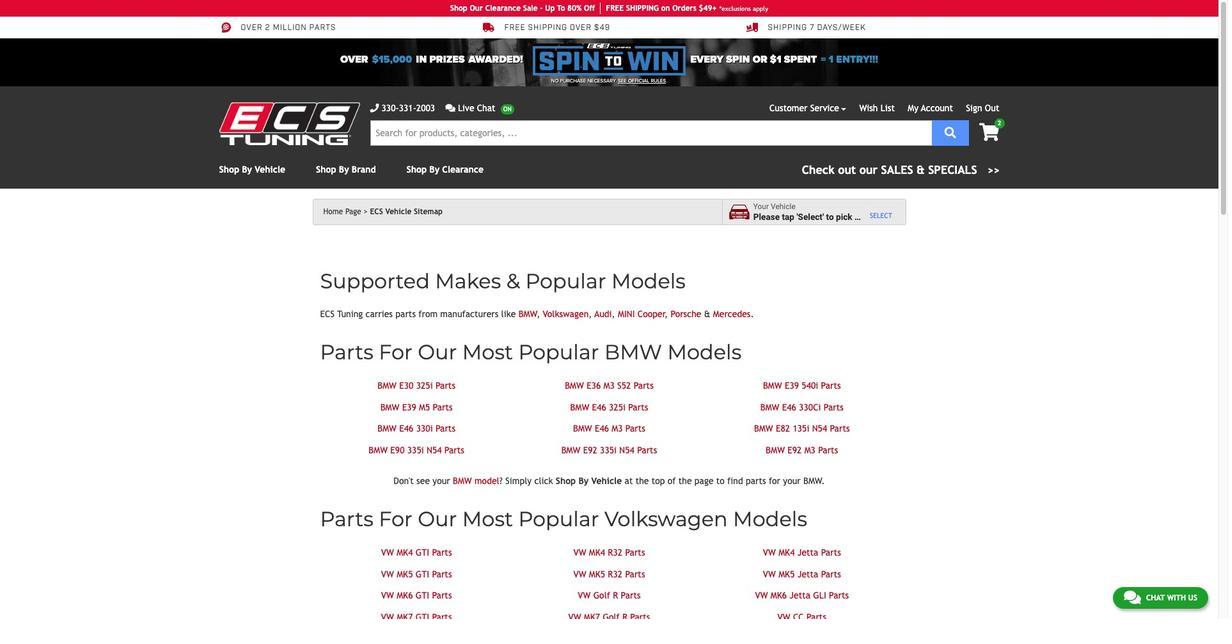 Task type: describe. For each thing, give the bounding box(es) containing it.
bmw e46 330ci parts
[[760, 402, 844, 412]]

my account
[[908, 103, 953, 113]]

shipping
[[768, 23, 807, 33]]

mercedes link
[[713, 309, 751, 319]]

mk5 for gti
[[397, 569, 413, 579]]

model
[[475, 476, 499, 486]]

bmw e30 325i parts link
[[378, 381, 456, 391]]

top
[[652, 476, 665, 486]]

$1
[[770, 53, 782, 66]]

most for bmw
[[462, 340, 513, 365]]

1 , from the left
[[537, 309, 540, 319]]

2 vertical spatial &
[[704, 309, 711, 319]]

7
[[810, 23, 815, 33]]

1 vertical spatial to
[[716, 476, 725, 486]]

free shipping over $49
[[504, 23, 610, 33]]

m3 for e46
[[612, 424, 623, 434]]

a
[[855, 211, 859, 222]]

our for parts for our most popular volkswagen models
[[418, 507, 457, 532]]

for for parts for our most popular volkswagen models
[[379, 507, 413, 532]]

audi
[[595, 309, 612, 319]]

models for bmw
[[668, 340, 742, 365]]

mk5 for r32
[[589, 569, 605, 579]]

for for parts for our most popular bmw models
[[379, 340, 413, 365]]

click
[[534, 476, 553, 486]]

comments image
[[445, 104, 455, 113]]

bmw e90 335i n54 parts link
[[369, 445, 464, 455]]

2 link
[[969, 118, 1005, 143]]

wish list
[[859, 103, 895, 113]]

bmw for bmw e39 540i parts
[[763, 381, 782, 391]]

sign
[[966, 103, 982, 113]]

jetta for mk6
[[790, 590, 811, 601]]

4 , from the left
[[665, 309, 668, 319]]

sale
[[523, 4, 538, 13]]

shipping
[[528, 23, 567, 33]]

select
[[870, 212, 892, 219]]

1 horizontal spatial volkswagen
[[605, 507, 728, 532]]

customer service button
[[770, 102, 847, 115]]

my account link
[[908, 103, 953, 113]]

bmw up the s52
[[605, 340, 662, 365]]

0 vertical spatial popular
[[526, 269, 606, 294]]

shop by brand
[[316, 164, 376, 175]]

bmw e92 m3 parts link
[[766, 445, 838, 455]]

home
[[323, 207, 343, 216]]

shipping 7 days/week link
[[746, 22, 866, 33]]

parts for million
[[309, 23, 336, 33]]

or
[[753, 53, 768, 66]]

0 horizontal spatial chat
[[477, 103, 496, 113]]

mk5 for jetta
[[779, 569, 795, 579]]

331-
[[399, 103, 416, 113]]

mercedes
[[713, 309, 751, 319]]

*exclusions apply link
[[719, 4, 768, 13]]

to inside your vehicle please tap 'select' to pick a vehicle
[[826, 211, 834, 222]]

prizes
[[429, 53, 465, 66]]

vw mk5 r32 parts link
[[573, 569, 645, 579]]

cooper
[[638, 309, 665, 319]]

shipping 7 days/week
[[768, 23, 866, 33]]

gti for mk4
[[416, 548, 429, 558]]

shop for shop by brand
[[316, 164, 336, 175]]

shop by brand link
[[316, 164, 376, 175]]

vw for vw golf r parts
[[578, 590, 591, 601]]

shop for shop by vehicle
[[219, 164, 239, 175]]

vw golf r parts link
[[578, 590, 641, 601]]

mk4 for gti
[[397, 548, 413, 558]]

1 horizontal spatial chat
[[1146, 594, 1165, 603]]

like
[[501, 309, 516, 319]]

see
[[417, 476, 430, 486]]

customer service
[[770, 103, 839, 113]]

see
[[618, 78, 627, 84]]

ecs vehicle sitemap
[[370, 207, 443, 216]]

e90
[[390, 445, 405, 455]]

free
[[606, 4, 624, 13]]

mk6 for gti
[[397, 590, 413, 601]]

bmw e92 335i n54 parts link
[[561, 445, 657, 455]]

325i for e30
[[416, 381, 433, 391]]

over for over 2 million parts
[[241, 23, 263, 33]]

bmw e36 m3 s52 parts
[[565, 381, 654, 391]]

bmw left model
[[453, 476, 472, 486]]

no purchase necessary. see official rules .
[[551, 78, 667, 84]]

parts for carries
[[396, 309, 416, 319]]

million
[[273, 23, 307, 33]]

vw mk5 r32 parts
[[573, 569, 645, 579]]

2 the from the left
[[679, 476, 692, 486]]

off
[[584, 4, 595, 13]]

e46 for 330i
[[399, 424, 414, 434]]

by right click in the bottom of the page
[[579, 476, 589, 486]]

e30
[[399, 381, 414, 391]]

sales & specials
[[881, 163, 977, 177]]

bmw for bmw e46 325i parts
[[570, 402, 589, 412]]

phone image
[[370, 104, 379, 113]]

please
[[753, 211, 780, 222]]

by for vehicle
[[242, 164, 252, 175]]

1 vertical spatial .
[[751, 309, 754, 319]]

over
[[570, 23, 592, 33]]

ecs tuning 'spin to win' contest logo image
[[533, 44, 686, 75]]

325i for e46
[[609, 402, 626, 412]]

don't
[[394, 476, 414, 486]]

bmw e90 335i n54 parts
[[369, 445, 464, 455]]

my
[[908, 103, 919, 113]]

home page
[[323, 207, 361, 216]]

1 the from the left
[[636, 476, 649, 486]]

models for volkswagen
[[733, 507, 807, 532]]

bmw e82 135i n54 parts
[[754, 424, 850, 434]]

vehicle left at
[[591, 476, 622, 486]]

apply
[[753, 5, 768, 12]]

your vehicle please tap 'select' to pick a vehicle
[[753, 202, 889, 222]]

bmw model link
[[453, 476, 499, 486]]

necessary.
[[588, 78, 617, 84]]

shop for shop our clearance sale - up to 80% off
[[450, 4, 468, 13]]

live
[[458, 103, 474, 113]]

vw mk6 jetta gli parts
[[755, 590, 849, 601]]

ecs tuning carries parts from manufacturers like bmw , volkswagen , audi , mini cooper , porsche & mercedes .
[[320, 309, 754, 319]]

0 horizontal spatial .
[[666, 78, 667, 84]]

vw for vw mk6 gti parts
[[381, 590, 394, 601]]

over for over $15,000 in prizes
[[340, 53, 368, 66]]

bmw e30 325i parts
[[378, 381, 456, 391]]

bmw right like
[[519, 309, 537, 319]]

*exclusions
[[719, 5, 751, 12]]

bmw for bmw e92 m3 parts
[[766, 445, 785, 455]]

our for parts for our most popular bmw models
[[418, 340, 457, 365]]

vehicle down the ecs tuning image
[[255, 164, 285, 175]]

e92 for 335i
[[583, 445, 597, 455]]

n54 for e82
[[812, 424, 827, 434]]

ping
[[642, 4, 659, 13]]

tap
[[782, 211, 795, 222]]

335i for e92
[[600, 445, 617, 455]]

to
[[557, 4, 565, 13]]

mk4 for jetta
[[779, 548, 795, 558]]

list
[[881, 103, 895, 113]]

spin
[[726, 53, 750, 66]]

=
[[821, 53, 826, 66]]

sign out
[[966, 103, 1000, 113]]

mini cooper link
[[618, 309, 665, 319]]

330ci
[[799, 402, 821, 412]]

r32 for mk5
[[608, 569, 623, 579]]

parts for our most popular volkswagen models
[[320, 507, 807, 532]]

shop for shop by clearance
[[407, 164, 427, 175]]

2 inside 'link'
[[265, 23, 270, 33]]



Task type: vqa. For each thing, say whether or not it's contained in the screenshot.
middle white icon
no



Task type: locate. For each thing, give the bounding box(es) containing it.
mk5
[[397, 569, 413, 579], [589, 569, 605, 579], [779, 569, 795, 579]]

bmw down e36
[[570, 402, 589, 412]]

mk6
[[397, 590, 413, 601], [771, 590, 787, 601]]

our inside shop our clearance sale - up to 80% off link
[[470, 4, 483, 13]]

Search text field
[[370, 120, 932, 146]]

vw for vw mk5 gti parts
[[381, 569, 394, 579]]

to left pick
[[826, 211, 834, 222]]

bmw e46 m3 parts link
[[573, 424, 646, 434]]

0 vertical spatial r32
[[608, 548, 623, 558]]

0 vertical spatial most
[[462, 340, 513, 365]]

e92 down 'bmw e46 m3 parts'
[[583, 445, 597, 455]]

mini
[[618, 309, 635, 319]]

most down the manufacturers
[[462, 340, 513, 365]]

, left porsche
[[665, 309, 668, 319]]

sitemap
[[414, 207, 443, 216]]

1 horizontal spatial to
[[826, 211, 834, 222]]

bmw for bmw e46 330ci parts
[[760, 402, 780, 412]]

, left volkswagen link
[[537, 309, 540, 319]]

0 vertical spatial &
[[917, 163, 925, 177]]

over left $15,000
[[340, 53, 368, 66]]

most down model
[[462, 507, 513, 532]]

2 mk4 from the left
[[589, 548, 605, 558]]

1 horizontal spatial mk4
[[589, 548, 605, 558]]

the right of
[[679, 476, 692, 486]]

0 horizontal spatial over
[[241, 23, 263, 33]]

n54 for e90
[[427, 445, 442, 455]]

shop our clearance sale - up to 80% off link
[[450, 3, 601, 14]]

2 left million
[[265, 23, 270, 33]]

in
[[416, 53, 427, 66]]

0 vertical spatial m3
[[604, 381, 615, 391]]

r32
[[608, 548, 623, 558], [608, 569, 623, 579]]

1 horizontal spatial your
[[783, 476, 801, 486]]

mk6 down vw mk5 jetta parts
[[771, 590, 787, 601]]

our
[[470, 4, 483, 13], [418, 340, 457, 365], [418, 507, 457, 532]]

shop by clearance link
[[407, 164, 484, 175]]

select link
[[870, 212, 892, 220]]

2 mk6 from the left
[[771, 590, 787, 601]]

2 down out
[[998, 120, 1001, 127]]

mk6 down the 'vw mk5 gti parts'
[[397, 590, 413, 601]]

1 horizontal spatial over
[[340, 53, 368, 66]]

1 mk6 from the left
[[397, 590, 413, 601]]

bmw up bmw e46 330ci parts
[[763, 381, 782, 391]]

shop
[[450, 4, 468, 13], [219, 164, 239, 175], [316, 164, 336, 175], [407, 164, 427, 175], [556, 476, 576, 486]]

e39 left 540i
[[785, 381, 799, 391]]

1 335i from the left
[[407, 445, 424, 455]]

bmw left e36
[[565, 381, 584, 391]]

search image
[[945, 126, 956, 138]]

1 for from the top
[[379, 340, 413, 365]]

popular for bmw
[[518, 340, 599, 365]]

gti for mk5
[[416, 569, 429, 579]]

entry!!!
[[836, 53, 878, 66]]

1 horizontal spatial .
[[751, 309, 754, 319]]

models down the porsche link
[[668, 340, 742, 365]]

models up cooper in the right of the page
[[612, 269, 686, 294]]

vw for vw mk6 jetta gli parts
[[755, 590, 768, 601]]

jetta for mk4
[[798, 548, 819, 558]]

customer
[[770, 103, 808, 113]]

, left mini
[[612, 309, 615, 319]]

gti up the 'vw mk5 gti parts'
[[416, 548, 429, 558]]

chat with us link
[[1113, 587, 1209, 609]]

to
[[826, 211, 834, 222], [716, 476, 725, 486]]

2 horizontal spatial mk5
[[779, 569, 795, 579]]

popular for volkswagen
[[518, 507, 599, 532]]

ecs left tuning
[[320, 309, 335, 319]]

0 vertical spatial over
[[241, 23, 263, 33]]

e39 for m5
[[402, 402, 416, 412]]

1 mk4 from the left
[[397, 548, 413, 558]]

1 vertical spatial jetta
[[798, 569, 819, 579]]

gti down the 'vw mk5 gti parts'
[[416, 590, 429, 601]]

service
[[810, 103, 839, 113]]

0 vertical spatial jetta
[[798, 548, 819, 558]]

0 horizontal spatial e92
[[583, 445, 597, 455]]

mk4 up the 'vw mk5 gti parts'
[[397, 548, 413, 558]]

vw mk5 gti parts
[[381, 569, 452, 579]]

vw for vw mk4 gti parts
[[381, 548, 394, 558]]

1 horizontal spatial the
[[679, 476, 692, 486]]

2 vertical spatial jetta
[[790, 590, 811, 601]]

chat with us
[[1146, 594, 1198, 603]]

vw mk4 r32 parts
[[573, 548, 645, 558]]

& up like
[[506, 269, 520, 294]]

1 vertical spatial ecs
[[320, 309, 335, 319]]

vw left golf
[[578, 590, 591, 601]]

0 vertical spatial our
[[470, 4, 483, 13]]

& right sales
[[917, 163, 925, 177]]

from
[[419, 309, 438, 319]]

bmw for bmw e82 135i n54 parts
[[754, 424, 773, 434]]

2 r32 from the top
[[608, 569, 623, 579]]

ecs for ecs vehicle sitemap
[[370, 207, 383, 216]]

parts left for
[[746, 476, 766, 486]]

bmw down e82
[[766, 445, 785, 455]]

m5
[[419, 402, 430, 412]]

popular down click in the bottom of the page
[[518, 507, 599, 532]]

jetta up the vw mk5 jetta parts link at bottom right
[[798, 548, 819, 558]]

mk5 up vw mk6 jetta gli parts link
[[779, 569, 795, 579]]

3 mk4 from the left
[[779, 548, 795, 558]]

1 vertical spatial volkswagen
[[605, 507, 728, 532]]

mk4 up the vw mk5 jetta parts link at bottom right
[[779, 548, 795, 558]]

for up e30
[[379, 340, 413, 365]]

volkswagen left audi
[[543, 309, 589, 319]]

bmw up e82
[[760, 402, 780, 412]]

n54 right 135i
[[812, 424, 827, 434]]

1 vertical spatial popular
[[518, 340, 599, 365]]

2 vertical spatial our
[[418, 507, 457, 532]]

0 horizontal spatial parts
[[309, 23, 336, 33]]

vw for vw mk4 r32 parts
[[573, 548, 586, 558]]

manufacturers
[[440, 309, 499, 319]]

e46 left "330i"
[[399, 424, 414, 434]]

2 for from the top
[[379, 507, 413, 532]]

1 horizontal spatial e92
[[788, 445, 802, 455]]

by for brand
[[339, 164, 349, 175]]

1 vertical spatial models
[[668, 340, 742, 365]]

2 e92 from the left
[[788, 445, 802, 455]]

1 vertical spatial gti
[[416, 569, 429, 579]]

bmw e46 330i parts
[[378, 424, 456, 434]]

0 horizontal spatial mk6
[[397, 590, 413, 601]]

1 horizontal spatial 325i
[[609, 402, 626, 412]]

don't see your bmw model ? simply click shop by vehicle at the top of the page to find parts for your bmw.
[[394, 476, 825, 486]]

1 horizontal spatial parts
[[396, 309, 416, 319]]

shop by vehicle link
[[219, 164, 285, 175]]

parts for our most popular bmw models
[[320, 340, 742, 365]]

out
[[985, 103, 1000, 113]]

free ship ping on orders $49+ *exclusions apply
[[606, 4, 768, 13]]

0 horizontal spatial 335i
[[407, 445, 424, 455]]

m3 down 'bmw e82 135i n54 parts' link
[[805, 445, 816, 455]]

0 vertical spatial volkswagen
[[543, 309, 589, 319]]

mk4 for r32
[[589, 548, 605, 558]]

mk5 up the 'vw mk6 gti parts' link
[[397, 569, 413, 579]]

325i down the s52
[[609, 402, 626, 412]]

1 vertical spatial our
[[418, 340, 457, 365]]

chat right 'live'
[[477, 103, 496, 113]]

bmw e39 m5 parts
[[380, 402, 453, 412]]

n54 down "bmw e46 m3 parts" link
[[619, 445, 635, 455]]

330i
[[416, 424, 433, 434]]

, left audi link
[[589, 309, 592, 319]]

shopping cart image
[[979, 123, 1000, 141]]

1 vertical spatial &
[[506, 269, 520, 294]]

2 vertical spatial m3
[[805, 445, 816, 455]]

1 vertical spatial r32
[[608, 569, 623, 579]]

porsche
[[671, 309, 701, 319]]

vw mk6 gti parts link
[[381, 590, 452, 601]]

e39 for 540i
[[785, 381, 799, 391]]

bmw down "bmw e46 m3 parts" link
[[561, 445, 581, 455]]

bmw for bmw e90 335i n54 parts
[[369, 445, 388, 455]]

vw up the 'vw mk6 gti parts' link
[[381, 569, 394, 579]]

e46
[[592, 402, 606, 412], [782, 402, 796, 412], [399, 424, 414, 434], [595, 424, 609, 434]]

bmw e46 330i parts link
[[378, 424, 456, 434]]

by left brand
[[339, 164, 349, 175]]

for down 'don't' at bottom left
[[379, 507, 413, 532]]

r32 up r
[[608, 569, 623, 579]]

1 gti from the top
[[416, 548, 429, 558]]

clearance
[[485, 4, 521, 13], [442, 164, 484, 175]]

sales
[[881, 163, 913, 177]]

m3 up bmw e92 335i n54 parts link
[[612, 424, 623, 434]]

0 vertical spatial parts
[[309, 23, 336, 33]]

0 vertical spatial 325i
[[416, 381, 433, 391]]

1 vertical spatial 325i
[[609, 402, 626, 412]]

over 2 million parts link
[[219, 22, 336, 33]]

0 horizontal spatial &
[[506, 269, 520, 294]]

bmw e46 325i parts link
[[570, 402, 648, 412]]

gti
[[416, 548, 429, 558], [416, 569, 429, 579], [416, 590, 429, 601]]

0 vertical spatial gti
[[416, 548, 429, 558]]

chat left with
[[1146, 594, 1165, 603]]

bmw up e90
[[378, 424, 397, 434]]

bmw for bmw e46 330i parts
[[378, 424, 397, 434]]

bmw left e82
[[754, 424, 773, 434]]

0 vertical spatial e39
[[785, 381, 799, 391]]

0 vertical spatial models
[[612, 269, 686, 294]]

2 horizontal spatial parts
[[746, 476, 766, 486]]

at
[[625, 476, 633, 486]]

your right for
[[783, 476, 801, 486]]

1 horizontal spatial 335i
[[600, 445, 617, 455]]

3 gti from the top
[[416, 590, 429, 601]]

vw mk4 gti parts
[[381, 548, 452, 558]]

parts left "from"
[[396, 309, 416, 319]]

1 horizontal spatial mk6
[[771, 590, 787, 601]]

bmw e92 m3 parts
[[766, 445, 838, 455]]

bmw for bmw e30 325i parts
[[378, 381, 397, 391]]

1 your from the left
[[433, 476, 450, 486]]

e46 down bmw e46 325i parts link
[[595, 424, 609, 434]]

mk6 for jetta
[[771, 590, 787, 601]]

m3 for e92
[[805, 445, 816, 455]]

vw up vw mk6 jetta gli parts link
[[763, 569, 776, 579]]

bmw for bmw e92 335i n54 parts
[[561, 445, 581, 455]]

bmw e39 m5 parts link
[[380, 402, 453, 412]]

335i right e90
[[407, 445, 424, 455]]

page
[[345, 207, 361, 216]]

vw golf r parts
[[578, 590, 641, 601]]

every spin or $1 spent = 1 entry!!!
[[691, 53, 878, 66]]

,
[[537, 309, 540, 319], [589, 309, 592, 319], [612, 309, 615, 319], [665, 309, 668, 319]]

1 vertical spatial for
[[379, 507, 413, 532]]

e46 for m3
[[595, 424, 609, 434]]

clearance for by
[[442, 164, 484, 175]]

golf
[[593, 590, 610, 601]]

our left sale
[[470, 4, 483, 13]]

0 horizontal spatial ecs
[[320, 309, 335, 319]]

2 vertical spatial models
[[733, 507, 807, 532]]

our up vw mk4 gti parts
[[418, 507, 457, 532]]

1 vertical spatial e39
[[402, 402, 416, 412]]

r32 up vw mk5 r32 parts "link"
[[608, 548, 623, 558]]

0 horizontal spatial to
[[716, 476, 725, 486]]

n54 down "330i"
[[427, 445, 442, 455]]

chat
[[477, 103, 496, 113], [1146, 594, 1165, 603]]

bmw for bmw e39 m5 parts
[[380, 402, 399, 412]]

0 vertical spatial .
[[666, 78, 667, 84]]

3 mk5 from the left
[[779, 569, 795, 579]]

popular up volkswagen link
[[526, 269, 606, 294]]

&
[[917, 163, 925, 177], [506, 269, 520, 294], [704, 309, 711, 319]]

e92 down 135i
[[788, 445, 802, 455]]

1 e92 from the left
[[583, 445, 597, 455]]

over left million
[[241, 23, 263, 33]]

0 horizontal spatial volkswagen
[[543, 309, 589, 319]]

0 horizontal spatial n54
[[427, 445, 442, 455]]

1 horizontal spatial clearance
[[485, 4, 521, 13]]

gti up the 'vw mk6 gti parts' link
[[416, 569, 429, 579]]

sign out link
[[966, 103, 1000, 113]]

r32 for mk4
[[608, 548, 623, 558]]

bmw left e30
[[378, 381, 397, 391]]

2 horizontal spatial n54
[[812, 424, 827, 434]]

bmw e92 335i n54 parts
[[561, 445, 657, 455]]

1 vertical spatial chat
[[1146, 594, 1165, 603]]

e92
[[583, 445, 597, 455], [788, 445, 802, 455]]

live chat link
[[445, 102, 514, 115]]

1 r32 from the top
[[608, 548, 623, 558]]

0 vertical spatial clearance
[[485, 4, 521, 13]]

2 most from the top
[[462, 507, 513, 532]]

vw up "vw golf r parts"
[[573, 569, 586, 579]]

0 horizontal spatial e39
[[402, 402, 416, 412]]

0 vertical spatial for
[[379, 340, 413, 365]]

1 horizontal spatial 2
[[998, 120, 1001, 127]]

2 vertical spatial parts
[[746, 476, 766, 486]]

1 horizontal spatial mk5
[[589, 569, 605, 579]]

m3 for e36
[[604, 381, 615, 391]]

0 horizontal spatial 2
[[265, 23, 270, 33]]

1 vertical spatial m3
[[612, 424, 623, 434]]

bmw left e90
[[369, 445, 388, 455]]

by
[[242, 164, 252, 175], [339, 164, 349, 175], [429, 164, 440, 175], [579, 476, 589, 486]]

0 vertical spatial ecs
[[370, 207, 383, 216]]

vw up the vw mk5 jetta parts link at bottom right
[[763, 548, 776, 558]]

simply
[[505, 476, 532, 486]]

2 , from the left
[[589, 309, 592, 319]]

models down for
[[733, 507, 807, 532]]

shop our clearance sale - up to 80% off
[[450, 4, 595, 13]]

clearance for our
[[485, 4, 521, 13]]

m3 left the s52
[[604, 381, 615, 391]]

1 vertical spatial parts
[[396, 309, 416, 319]]

bmw for bmw e46 m3 parts
[[573, 424, 592, 434]]

0 horizontal spatial clearance
[[442, 164, 484, 175]]

1 most from the top
[[462, 340, 513, 365]]

325i right e30
[[416, 381, 433, 391]]

up
[[545, 4, 555, 13]]

jetta left gli at the bottom of the page
[[790, 590, 811, 601]]

0 vertical spatial 2
[[265, 23, 270, 33]]

335i for e90
[[407, 445, 424, 455]]

mk4 up vw mk5 r32 parts "link"
[[589, 548, 605, 558]]

2 gti from the top
[[416, 569, 429, 579]]

mk5 up golf
[[589, 569, 605, 579]]

e46 down e36
[[592, 402, 606, 412]]

vw for vw mk4 jetta parts
[[763, 548, 776, 558]]

2 vertical spatial gti
[[416, 590, 429, 601]]

vehicle left the 'sitemap'
[[385, 207, 412, 216]]

0 horizontal spatial the
[[636, 476, 649, 486]]

volkswagen down of
[[605, 507, 728, 532]]

by up the 'sitemap'
[[429, 164, 440, 175]]

330-
[[382, 103, 399, 113]]

vw down the 'vw mk5 gti parts'
[[381, 590, 394, 601]]

0 vertical spatial chat
[[477, 103, 496, 113]]

bmw e39 540i parts link
[[763, 381, 841, 391]]

0 horizontal spatial your
[[433, 476, 450, 486]]

bmw e39 540i parts
[[763, 381, 841, 391]]

e92 for m3
[[788, 445, 802, 455]]

ecs for ecs tuning carries parts from manufacturers like bmw , volkswagen , audi , mini cooper , porsche & mercedes .
[[320, 309, 335, 319]]

e46 for 325i
[[592, 402, 606, 412]]

vw for vw mk5 r32 parts
[[573, 569, 586, 579]]

bmw down e30
[[380, 402, 399, 412]]

e46 for 330ci
[[782, 402, 796, 412]]

1 mk5 from the left
[[397, 569, 413, 579]]

2 horizontal spatial mk4
[[779, 548, 795, 558]]

330-331-2003
[[382, 103, 435, 113]]

1 horizontal spatial n54
[[619, 445, 635, 455]]

2 mk5 from the left
[[589, 569, 605, 579]]

1 vertical spatial most
[[462, 507, 513, 532]]

vw mk5 gti parts link
[[381, 569, 452, 579]]

1 horizontal spatial ecs
[[370, 207, 383, 216]]

our down "from"
[[418, 340, 457, 365]]

0 horizontal spatial mk4
[[397, 548, 413, 558]]

vw down vw mk5 jetta parts
[[755, 590, 768, 601]]

your right see
[[433, 476, 450, 486]]

1 horizontal spatial &
[[704, 309, 711, 319]]

over inside over 2 million parts 'link'
[[241, 23, 263, 33]]

jetta down vw mk4 jetta parts "link"
[[798, 569, 819, 579]]

vw mk6 gti parts
[[381, 590, 452, 601]]

ecs tuning image
[[219, 102, 360, 145]]

most for volkswagen
[[462, 507, 513, 532]]

clearance up free
[[485, 4, 521, 13]]

the right at
[[636, 476, 649, 486]]

sales & specials link
[[802, 161, 1000, 178]]

3 , from the left
[[612, 309, 615, 319]]

vehicle inside your vehicle please tap 'select' to pick a vehicle
[[771, 202, 796, 211]]

bmw for bmw e36 m3 s52 parts
[[565, 381, 584, 391]]

1
[[829, 53, 834, 66]]

vehicle up tap
[[771, 202, 796, 211]]

n54 for e92
[[619, 445, 635, 455]]

0 vertical spatial to
[[826, 211, 834, 222]]

vw for vw mk5 jetta parts
[[763, 569, 776, 579]]

wish list link
[[859, 103, 895, 113]]

2 horizontal spatial &
[[917, 163, 925, 177]]

1 vertical spatial over
[[340, 53, 368, 66]]

330-331-2003 link
[[370, 102, 435, 115]]

no
[[551, 78, 559, 84]]

to left find
[[716, 476, 725, 486]]

vehicle
[[255, 164, 285, 175], [771, 202, 796, 211], [385, 207, 412, 216], [591, 476, 622, 486]]

parts inside over 2 million parts 'link'
[[309, 23, 336, 33]]

shop by vehicle
[[219, 164, 285, 175]]

shop by clearance
[[407, 164, 484, 175]]

2 vertical spatial popular
[[518, 507, 599, 532]]

parts right million
[[309, 23, 336, 33]]

ecs right "page"
[[370, 207, 383, 216]]

popular down volkswagen link
[[518, 340, 599, 365]]

1 horizontal spatial e39
[[785, 381, 799, 391]]

0 horizontal spatial mk5
[[397, 569, 413, 579]]

jetta for mk5
[[798, 569, 819, 579]]

e46 left 330ci
[[782, 402, 796, 412]]

?
[[499, 476, 503, 486]]

80%
[[568, 4, 582, 13]]

1 vertical spatial 2
[[998, 120, 1001, 127]]

& right the porsche link
[[704, 309, 711, 319]]

0 horizontal spatial 325i
[[416, 381, 433, 391]]

1 vertical spatial clearance
[[442, 164, 484, 175]]

2 your from the left
[[783, 476, 801, 486]]

by for clearance
[[429, 164, 440, 175]]

bmw down bmw e46 325i parts link
[[573, 424, 592, 434]]

by down the ecs tuning image
[[242, 164, 252, 175]]

official
[[628, 78, 650, 84]]

comments image
[[1124, 590, 1141, 605]]

gti for mk6
[[416, 590, 429, 601]]

2 335i from the left
[[600, 445, 617, 455]]

bmw e46 330ci parts link
[[760, 402, 844, 412]]



